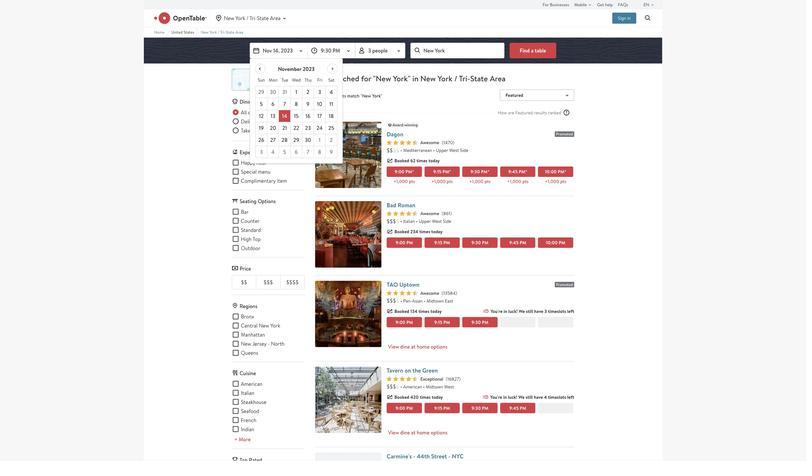 Task type: locate. For each thing, give the bounding box(es) containing it.
2 +1,000 pts from the left
[[432, 178, 453, 185]]

tao
[[387, 281, 398, 289]]

home link
[[154, 30, 165, 35]]

4 button up the '11'
[[326, 86, 337, 98]]

) inside awesome ( 861 )
[[450, 210, 452, 216]]

9:30 for $$$ $ • american • midtown west
[[472, 405, 481, 411]]

$$$ for $$$
[[264, 279, 273, 286]]

today down $$ $$ • mediterranean • upper west side
[[429, 158, 440, 164]]

4 pts from the left
[[523, 178, 529, 185]]

11
[[330, 100, 333, 107]]

featured right are
[[516, 110, 533, 116]]

$$$ down tao
[[387, 297, 396, 304]]

9 for bottom 9 button
[[330, 148, 333, 155]]

the
[[413, 367, 421, 375]]

9:00 pm link down 234
[[387, 238, 422, 248]]

10:00 inside '10:00 pm' link
[[546, 240, 558, 246]]

tavern
[[387, 367, 403, 375]]

* for 10:00 pm *
[[565, 169, 567, 175]]

9:15 pm link down booked 234 times today
[[425, 238, 460, 248]]

3 button
[[314, 86, 326, 98], [256, 146, 267, 158]]

1 horizontal spatial 7
[[307, 148, 309, 155]]

cuisine group
[[232, 380, 305, 433]]

0 horizontal spatial state
[[226, 30, 235, 35]]

•
[[401, 147, 402, 153], [433, 147, 435, 153], [401, 218, 402, 224], [416, 218, 418, 224], [401, 298, 402, 304], [424, 298, 426, 304], [401, 384, 402, 390], [423, 384, 425, 390]]

dining
[[248, 109, 262, 116]]

1 down 24 button
[[319, 136, 321, 143]]

1 9:30 pm link from the top
[[463, 238, 498, 248]]

5 +1,000 from the left
[[545, 178, 559, 185]]

today down exceptional ( 16827 )
[[432, 394, 443, 400]]

0 vertical spatial 9:00 pm link
[[387, 238, 422, 248]]

29 up dining options
[[258, 88, 264, 95]]

+1,000 down 9:00 pm *
[[394, 178, 408, 185]]

None field
[[411, 43, 505, 58]]

dining
[[240, 98, 255, 105]]

8 down 24 button
[[318, 148, 321, 155]]

0 horizontal spatial 3 button
[[256, 146, 267, 158]]

- left the nyc
[[448, 452, 451, 461]]

0 vertical spatial 3 button
[[314, 86, 326, 98]]

1 vertical spatial york"
[[372, 93, 383, 99]]

9:00 pm link down the 134
[[387, 317, 422, 327]]

6
[[272, 100, 275, 107], [295, 148, 298, 155]]

1 9:15 pm link from the top
[[425, 238, 460, 248]]

7 down 31 button
[[283, 100, 286, 107]]

2 view from the top
[[388, 429, 399, 436]]

0 vertical spatial side
[[460, 147, 469, 153]]

30 left the 31
[[270, 88, 276, 95]]

+1,000 pts down 9:00 pm *
[[394, 178, 415, 185]]

midtown down awesome ( 13584 )
[[427, 298, 444, 304]]

9:15 pm down booked 234 times today
[[434, 240, 450, 246]]

november 2023 grid
[[255, 74, 337, 158]]

5 pts from the left
[[561, 178, 567, 185]]

1 vertical spatial 7 button
[[302, 146, 314, 158]]

1 vertical spatial timeslots
[[548, 394, 566, 400]]

options inside option
[[263, 109, 280, 116]]

central new york
[[241, 322, 280, 329]]

1 horizontal spatial 6 button
[[291, 146, 302, 158]]

york up north
[[270, 322, 280, 329]]

pts down 9:15 pm *
[[447, 178, 453, 185]]

0 horizontal spatial upper
[[419, 218, 431, 224]]

1 horizontal spatial /
[[247, 15, 249, 21]]

we
[[519, 308, 525, 314], [519, 394, 525, 400]]

3 +1,000 from the left
[[469, 178, 484, 185]]

+1,000 pts for 9:45
[[507, 178, 529, 185]]

10:00 for 10:00 pm
[[546, 240, 558, 246]]

0 vertical spatial 9:00 pm
[[396, 240, 413, 246]]

$$$ $ • american • midtown west
[[387, 383, 454, 390]]

0 vertical spatial options
[[263, 109, 280, 116]]

0 vertical spatial only
[[261, 118, 270, 125]]

+1,000 pts down 9:15 pm *
[[432, 178, 453, 185]]

( inside awesome ( 13584 )
[[442, 290, 444, 296]]

( up $$$ $ • pan-asian • midtown east
[[442, 290, 444, 296]]

1 vertical spatial upper
[[419, 218, 431, 224]]

( up $$$ $ • italian • upper west side
[[442, 210, 444, 216]]

booked for booked 134 times today
[[395, 308, 409, 314]]

10:00 for 10:00 pm *
[[545, 169, 557, 175]]

1 dine from the top
[[400, 343, 410, 350]]

1 vertical spatial $
[[396, 297, 399, 304]]

2 promoted from the top
[[556, 282, 573, 287]]

home
[[154, 30, 165, 35]]

All dining options radio
[[232, 108, 280, 116]]

west inside $$$ $ • american • midtown west
[[444, 384, 454, 390]]

( right exceptional
[[446, 376, 448, 382]]

4 * from the left
[[526, 169, 528, 175]]

4 booked from the top
[[395, 394, 409, 400]]

+1,000 down 9:45 pm *
[[507, 178, 522, 185]]

2 left from the top
[[567, 394, 574, 400]]

new york / tri-state area
[[224, 15, 281, 21], [201, 30, 243, 35]]

3 button up 10
[[314, 86, 326, 98]]

5 button down 28
[[279, 146, 291, 158]]

9:00 for $$$ $ • pan-asian • midtown east
[[396, 319, 405, 325]]

2 for right 2 button
[[330, 136, 333, 143]]

tavern on the green
[[387, 367, 438, 375]]

street
[[431, 452, 447, 461]]

6 down 22 button
[[295, 148, 298, 155]]

3 * from the left
[[488, 169, 490, 175]]

1 horizontal spatial italian
[[403, 218, 415, 224]]

side for $
[[443, 218, 451, 224]]

dining options
[[240, 98, 274, 105]]

2 home from the top
[[417, 429, 430, 436]]

+
[[234, 436, 238, 443]]

3 9:00 pm from the top
[[396, 405, 413, 411]]

3
[[368, 47, 371, 54], [318, 88, 321, 95], [260, 148, 263, 155], [545, 308, 547, 314]]

1 horizontal spatial 5 button
[[279, 146, 291, 158]]

1 at from the top
[[411, 343, 416, 350]]

york up new york / tri-state area link
[[236, 15, 245, 21]]

timeslots
[[548, 308, 566, 314], [548, 394, 566, 400]]

3 pts from the left
[[485, 178, 491, 185]]

at for 134
[[411, 343, 416, 350]]

0 horizontal spatial italian
[[241, 390, 254, 396]]

only inside option
[[261, 118, 270, 125]]

west inside $$$ $ • italian • upper west side
[[432, 218, 442, 224]]

booked for booked 420 times today
[[395, 394, 409, 400]]

1 vertical spatial 9
[[330, 148, 333, 155]]

2 view dine at home options button from the top
[[387, 424, 574, 442]]

15
[[294, 112, 299, 119]]

italian inside cuisine group
[[241, 390, 254, 396]]

1 timeslots from the top
[[548, 308, 566, 314]]

* for 9:30 pm *
[[488, 169, 490, 175]]

view dine at home options up the the
[[388, 343, 448, 350]]

420
[[411, 394, 419, 400]]

2 dine from the top
[[400, 429, 410, 436]]

/ inside dropdown button
[[247, 15, 249, 21]]

9:00 pm link for on
[[387, 403, 422, 413]]

1 left from the top
[[567, 308, 574, 314]]

2 9:45 pm link from the top
[[500, 403, 536, 413]]

view dine at home options for 134
[[388, 343, 448, 350]]

options
[[263, 109, 280, 116], [431, 343, 448, 350], [431, 429, 448, 436]]

5 +1,000 pts from the left
[[545, 178, 567, 185]]

in for you're in luck! we still have 4 timeslots left
[[503, 394, 507, 400]]

526 restaurants match "new york"
[[315, 93, 383, 99]]

9:30
[[321, 47, 332, 54], [471, 169, 480, 175], [472, 240, 481, 246], [472, 319, 481, 325], [472, 405, 481, 411]]

1 vertical spatial 5 button
[[279, 146, 291, 158]]

2 button down the 25
[[326, 134, 337, 146]]

1 vertical spatial home
[[417, 429, 430, 436]]

0 vertical spatial promoted
[[556, 131, 573, 137]]

1 horizontal spatial 5
[[283, 148, 286, 155]]

1 home from the top
[[417, 343, 430, 350]]

side inside $$ $$ • mediterranean • upper west side
[[460, 147, 469, 153]]

view dine at home options button for you're in luck! we still have 3 timeslots left
[[387, 338, 574, 356]]

pts down 9:00 pm *
[[409, 178, 415, 185]]

1 9:00 pm from the top
[[396, 240, 413, 246]]

0 vertical spatial upper
[[436, 147, 448, 153]]

8 for top 8 "button"
[[295, 100, 298, 107]]

1 horizontal spatial york"
[[393, 73, 411, 84]]

delivery
[[241, 118, 260, 125]]

9:45 pm *
[[509, 169, 528, 175]]

a photo of tavern on the green restaurant image
[[315, 367, 382, 433]]

1 horizontal spatial 9
[[330, 148, 333, 155]]

3 booked from the top
[[395, 308, 409, 314]]

• left the pan-
[[401, 298, 402, 304]]

0 vertical spatial area
[[270, 15, 281, 21]]

1 $ from the top
[[396, 218, 399, 225]]

9:45 pm for bad roman
[[510, 240, 527, 246]]

5 * from the left
[[565, 169, 567, 175]]

thu
[[305, 77, 312, 83]]

$$$ left $$$$
[[264, 279, 273, 286]]

3 $ from the top
[[396, 383, 399, 390]]

side inside $$$ $ • italian • upper west side
[[443, 218, 451, 224]]

+ more
[[234, 436, 251, 443]]

home for 134
[[417, 343, 430, 350]]

midtown down exceptional
[[426, 384, 443, 390]]

+1,000 for 10:00
[[545, 178, 559, 185]]

0 horizontal spatial "new
[[361, 93, 371, 99]]

find
[[520, 47, 530, 54]]

6 button down 22 button
[[291, 146, 302, 158]]

0 vertical spatial 6 button
[[267, 98, 279, 110]]

) for $$$ $ • pan-asian • midtown east
[[456, 290, 457, 296]]

only inside radio
[[260, 127, 269, 134]]

0 vertical spatial home
[[417, 343, 430, 350]]

2 vertical spatial awesome
[[421, 290, 439, 296]]

$ left the pan-
[[396, 297, 399, 304]]

in inside button
[[628, 15, 631, 21]]

pts down 9:30 pm * in the top of the page
[[485, 178, 491, 185]]

1 booked from the top
[[395, 158, 409, 164]]

1 vertical spatial /
[[218, 30, 219, 35]]

* for 9:00 pm *
[[412, 169, 414, 175]]

left
[[567, 308, 574, 314], [567, 394, 574, 400]]

2023 right 14,
[[281, 47, 293, 54]]

find a table
[[520, 47, 546, 54]]

november 2023
[[278, 65, 315, 72]]

1 vertical spatial view dine at home options button
[[387, 424, 574, 442]]

row group
[[256, 86, 337, 158]]

4 +1,000 from the left
[[507, 178, 522, 185]]

0 horizontal spatial 2 button
[[302, 86, 314, 98]]

3 9:00 pm link from the top
[[387, 403, 422, 413]]

today down awesome ( 13584 )
[[431, 308, 442, 314]]

3 +1,000 pts from the left
[[469, 178, 491, 185]]

29
[[258, 88, 264, 95], [293, 136, 299, 143]]

$$ for $$
[[241, 279, 247, 286]]

9 for the left 9 button
[[307, 100, 310, 107]]

6 for leftmost 6 button
[[272, 100, 275, 107]]

1 9:00 pm link from the top
[[387, 238, 422, 248]]

0 vertical spatial 29 button
[[256, 86, 267, 98]]

1 horizontal spatial 4 button
[[326, 86, 337, 98]]

1 vertical spatial you're
[[490, 394, 502, 400]]

9:30 pm for $$$ $ • pan-asian • midtown east
[[472, 319, 489, 325]]

2 left 526
[[307, 88, 309, 95]]

seating options group
[[232, 208, 305, 252]]

4.5 stars image down bad roman "link"
[[387, 211, 418, 216]]

9:30 pm link for tavern on the green
[[463, 403, 498, 413]]

complimentary item
[[241, 177, 287, 184]]

awesome up $$ $$ • mediterranean • upper west side
[[421, 139, 439, 146]]

2 vertical spatial $
[[396, 383, 399, 390]]

2 * from the left
[[449, 169, 451, 175]]

today down awesome ( 861 ) at the right of page
[[431, 229, 443, 235]]

awesome ( 861 )
[[421, 210, 452, 217]]

pts for 9:15 pm
[[447, 178, 453, 185]]

"new right for
[[373, 73, 391, 84]]

west down 16827
[[444, 384, 454, 390]]

find a table button
[[510, 43, 557, 58]]

2023 inside dropdown button
[[281, 47, 293, 54]]

0 vertical spatial 7
[[283, 100, 286, 107]]

home
[[417, 343, 430, 350], [417, 429, 430, 436]]

4 +1,000 pts from the left
[[507, 178, 529, 185]]

you're for you're in luck! we still have 4 timeslots left
[[490, 394, 502, 400]]

- left north
[[268, 340, 270, 347]]

1 pts from the left
[[409, 178, 415, 185]]

9:00 down booked 234 times today
[[396, 240, 405, 246]]

dine for 134
[[400, 343, 410, 350]]

4.5 stars image down tao uptown link
[[387, 291, 418, 296]]

item
[[277, 177, 287, 184]]

0 vertical spatial 1
[[295, 88, 297, 95]]

still for 4
[[526, 394, 533, 400]]

9:15 pm down east
[[434, 319, 450, 325]]

1 +1,000 pts from the left
[[394, 178, 415, 185]]

1 horizontal spatial 30
[[305, 136, 311, 143]]

1 +1,000 from the left
[[394, 178, 408, 185]]

0 vertical spatial $
[[396, 218, 399, 225]]

9 left 10
[[307, 100, 310, 107]]

$$$
[[387, 218, 396, 225], [264, 279, 273, 286], [387, 297, 396, 304], [387, 383, 396, 390]]

• down exceptional
[[423, 384, 425, 390]]

home for 420
[[417, 429, 430, 436]]

row group inside 'november 2023' grid
[[256, 86, 337, 158]]

fri
[[317, 77, 322, 83]]

0 vertical spatial 9:45 pm
[[510, 240, 527, 246]]

9:00 pm down 234
[[396, 240, 413, 246]]

9:00 down the booked 62 times today
[[395, 169, 405, 175]]

3 4.5 stars image from the top
[[387, 291, 418, 296]]

2 vertical spatial 4.5 stars image
[[387, 291, 418, 296]]

takeout only
[[241, 127, 269, 134]]

2 button
[[302, 86, 314, 98], [326, 134, 337, 146]]

( up $$ $$ • mediterranean • upper west side
[[442, 139, 444, 145]]

0 horizontal spatial 7 button
[[279, 98, 291, 110]]

monday element
[[267, 74, 279, 86]]

in for you're in luck! we still have 3 timeslots left
[[504, 308, 507, 314]]

0 horizontal spatial 9 button
[[302, 98, 314, 110]]

sunday element
[[256, 74, 267, 86]]

a photo of dagon restaurant image
[[315, 122, 382, 188]]

2 for 2 button to the left
[[307, 88, 309, 95]]

midtown inside $$$ $ • american • midtown west
[[426, 384, 443, 390]]

0 horizontal spatial /
[[218, 30, 219, 35]]

0 horizontal spatial 4
[[271, 148, 275, 155]]

tavern on the green link
[[387, 367, 438, 375]]

options for awesome
[[431, 343, 448, 350]]

0 horizontal spatial 7
[[283, 100, 286, 107]]

6 up 13
[[272, 100, 275, 107]]

/
[[247, 15, 249, 21], [218, 30, 219, 35], [454, 73, 458, 84]]

0 vertical spatial 30
[[270, 88, 276, 95]]

you're for you're in luck! we still have 3 timeslots left
[[491, 308, 503, 314]]

featured inside "popup button"
[[506, 92, 523, 98]]

upper inside $$$ $ • italian • upper west side
[[419, 218, 431, 224]]

home up the the
[[417, 343, 430, 350]]

5 button
[[256, 98, 267, 110], [279, 146, 291, 158]]

4 button down 27
[[267, 146, 279, 158]]

1 vertical spatial 29
[[293, 136, 299, 143]]

"new right match
[[361, 93, 371, 99]]

2 view dine at home options from the top
[[388, 429, 448, 436]]

3 9:15 pm from the top
[[434, 405, 450, 411]]

$ down bad roman "link"
[[396, 218, 399, 225]]

30 button down 23
[[302, 134, 314, 146]]

1 horizontal spatial 9 button
[[326, 146, 337, 158]]

2 vertical spatial 9:15 pm link
[[425, 403, 460, 413]]

( inside exceptional ( 16827 )
[[446, 376, 448, 382]]

1 view dine at home options button from the top
[[387, 338, 574, 356]]

2 4.5 stars image from the top
[[387, 211, 418, 216]]

we for 3
[[519, 308, 525, 314]]

booked for booked 234 times today
[[395, 229, 409, 235]]

american inside cuisine group
[[241, 380, 262, 387]]

30
[[270, 88, 276, 95], [305, 136, 311, 143]]

pm
[[333, 47, 340, 54], [406, 169, 412, 175], [443, 169, 449, 175], [481, 169, 488, 175], [519, 169, 526, 175], [558, 169, 565, 175], [407, 240, 413, 246], [444, 240, 450, 246], [482, 240, 489, 246], [520, 240, 527, 246], [559, 240, 566, 246], [407, 319, 413, 325], [444, 319, 450, 325], [482, 319, 489, 325], [407, 405, 413, 411], [444, 405, 450, 411], [482, 405, 489, 411], [520, 405, 527, 411]]

1 horizontal spatial 4
[[330, 88, 333, 95]]

thursday element
[[302, 74, 314, 86]]

3 9:30 pm link from the top
[[463, 403, 498, 413]]

$ for tavern
[[396, 383, 399, 390]]

row group containing 29
[[256, 86, 337, 158]]

2 vertical spatial 9:15 pm
[[434, 405, 450, 411]]

$
[[396, 218, 399, 225], [396, 297, 399, 304], [396, 383, 399, 390]]

2 +1,000 from the left
[[432, 178, 446, 185]]

pts down 9:45 pm *
[[523, 178, 529, 185]]

9:15 pm link down east
[[425, 317, 460, 327]]

options right the seating
[[258, 198, 276, 205]]

1 promoted from the top
[[556, 131, 573, 137]]

times right 234
[[420, 229, 430, 235]]

0 vertical spatial 9:15 pm
[[434, 240, 450, 246]]

9:15 pm down booked 420 times today
[[434, 405, 450, 411]]

2 down 25 button
[[330, 136, 333, 143]]

0 vertical spatial you're
[[491, 308, 503, 314]]

0 vertical spatial 1 button
[[291, 86, 302, 98]]

1 vertical spatial west
[[432, 218, 442, 224]]

2 pts from the left
[[447, 178, 453, 185]]

2 at from the top
[[411, 429, 416, 436]]

view up tavern
[[388, 343, 399, 350]]

american down cuisine
[[241, 380, 262, 387]]

) inside exceptional ( 16827 )
[[459, 376, 461, 382]]

1 view from the top
[[388, 343, 399, 350]]

9 button down 25 button
[[326, 146, 337, 158]]

we for 4
[[519, 394, 525, 400]]

at for 420
[[411, 429, 416, 436]]

( inside awesome ( 861 )
[[442, 210, 444, 216]]

options for seating options
[[258, 198, 276, 205]]

7 button up the 14 on the left of the page
[[279, 98, 291, 110]]

2 vertical spatial /
[[454, 73, 458, 84]]

9:00
[[395, 169, 405, 175], [396, 240, 405, 246], [396, 319, 405, 325], [396, 405, 405, 411]]

0 horizontal spatial york"
[[372, 93, 383, 99]]

2 9:15 pm link from the top
[[425, 317, 460, 327]]

1 horizontal spatial state
[[257, 15, 269, 21]]

0 horizontal spatial 30 button
[[267, 86, 279, 98]]

0 vertical spatial 8 button
[[291, 98, 302, 110]]

29 button right 28
[[291, 134, 302, 146]]

featured button
[[500, 89, 574, 101]]

at up tavern on the green
[[411, 343, 416, 350]]

1 9:15 pm from the top
[[434, 240, 450, 246]]

east
[[445, 298, 453, 304]]

1 vertical spatial awesome
[[421, 210, 439, 217]]

1 vertical spatial at
[[411, 429, 416, 436]]

1 9:45 pm link from the top
[[500, 238, 536, 248]]

1 horizontal spatial 1
[[319, 136, 321, 143]]

booked left 234
[[395, 229, 409, 235]]

2 $ from the top
[[396, 297, 399, 304]]

1 * from the left
[[412, 169, 414, 175]]

9:45 pm for tavern on the green
[[510, 405, 527, 411]]

$$$ down the 4.6 stars image
[[387, 383, 396, 390]]

tue
[[282, 77, 288, 83]]

2 9:15 pm from the top
[[434, 319, 450, 325]]

9:30 pm for $$$ $ • american • midtown west
[[472, 405, 489, 411]]

30 button left the 31
[[267, 86, 279, 98]]

bar
[[241, 208, 249, 215]]

+1,000 pts
[[394, 178, 415, 185], [432, 178, 453, 185], [469, 178, 491, 185], [507, 178, 529, 185], [545, 178, 567, 185]]

1 9:45 pm from the top
[[510, 240, 527, 246]]

2 booked from the top
[[395, 229, 409, 235]]

9:45
[[509, 169, 518, 175], [510, 240, 519, 246], [510, 405, 519, 411]]

only for delivery only
[[261, 118, 270, 125]]

dine up on
[[400, 343, 410, 350]]

only
[[261, 118, 270, 125], [260, 127, 269, 134]]

+1,000 for 9:15
[[432, 178, 446, 185]]

2 timeslots from the top
[[548, 394, 566, 400]]

$$$ down bad
[[387, 218, 396, 225]]

5 down '28' button
[[283, 148, 286, 155]]

dagon
[[387, 130, 404, 138]]

+1,000 pts for 9:30
[[469, 178, 491, 185]]

0 vertical spatial 29
[[258, 88, 264, 95]]

pts for 9:45 pm
[[523, 178, 529, 185]]

map
[[267, 76, 276, 83]]

1 horizontal spatial 3 button
[[314, 86, 326, 98]]

at up carmine's - 44th street - nyc link
[[411, 429, 416, 436]]

0 horizontal spatial 2023
[[281, 47, 293, 54]]

1 vertical spatial 10:00
[[546, 240, 558, 246]]

22
[[294, 124, 299, 131]]

$$$ for $$$ $ • american • midtown west
[[387, 383, 396, 390]]

1 horizontal spatial upper
[[436, 147, 448, 153]]

2 horizontal spatial state
[[470, 73, 488, 84]]

10:00 pm
[[546, 240, 566, 246]]

$ for bad
[[396, 218, 399, 225]]

) for $$$ $ • italian • upper west side
[[450, 210, 452, 216]]

* for 9:15 pm *
[[449, 169, 451, 175]]

1 vertical spatial still
[[526, 394, 533, 400]]

6 for the bottommost 6 button
[[295, 148, 298, 155]]

4.5 stars image for $$$ $ • pan-asian • midtown east
[[387, 291, 418, 296]]

new
[[224, 15, 234, 21], [201, 30, 209, 35], [421, 73, 436, 84], [259, 322, 269, 329], [241, 340, 251, 347]]

2 9:45 pm from the top
[[510, 405, 527, 411]]

+1,000 down 9:30 pm * in the top of the page
[[469, 178, 484, 185]]

2 awesome from the top
[[421, 210, 439, 217]]

0 horizontal spatial 8 button
[[291, 98, 302, 110]]

dining options group
[[232, 108, 305, 136]]

7 button down '23' "button"
[[302, 146, 314, 158]]

0 vertical spatial 2023
[[281, 47, 293, 54]]

1 vertical spatial 30 button
[[302, 134, 314, 146]]

still for 3
[[526, 308, 533, 314]]

tri- inside dropdown button
[[250, 15, 257, 21]]

a photo of tao uptown restaurant image
[[315, 281, 382, 347]]

0 horizontal spatial 9
[[307, 100, 310, 107]]

0 vertical spatial new york / tri-state area
[[224, 15, 281, 21]]

left for you're in luck! we still have 4 timeslots left
[[567, 394, 574, 400]]

9:30 for $$$ $ • italian • upper west side
[[472, 240, 481, 246]]

saturday element
[[326, 74, 337, 86]]

+1,000 for 9:45
[[507, 178, 522, 185]]

options
[[256, 98, 274, 105], [258, 198, 276, 205]]

today for booked 420 times today
[[432, 394, 443, 400]]

you
[[315, 73, 327, 84]]

only for takeout only
[[260, 127, 269, 134]]

$ down the 4.6 stars image
[[396, 383, 399, 390]]

8 up 15
[[295, 100, 298, 107]]

30 button
[[267, 86, 279, 98], [302, 134, 314, 146]]

8 for the rightmost 8 "button"
[[318, 148, 321, 155]]

steakhouse
[[241, 399, 267, 405]]

0 vertical spatial 30 button
[[267, 86, 279, 98]]

featured up are
[[506, 92, 523, 98]]

west inside $$ $$ • mediterranean • upper west side
[[449, 147, 459, 153]]

you're in luck! we still have 4 timeslots left
[[490, 394, 574, 400]]

3 awesome from the top
[[421, 290, 439, 296]]

awesome up $$$ $ • pan-asian • midtown east
[[421, 290, 439, 296]]

7 button
[[279, 98, 291, 110], [302, 146, 314, 158]]

1 horizontal spatial "new
[[373, 73, 391, 84]]

times for 134
[[419, 308, 430, 314]]

23 button
[[302, 122, 314, 134]]

3 button up hour
[[256, 146, 267, 158]]

+1,000 for 9:00
[[394, 178, 408, 185]]

0 vertical spatial 7 button
[[279, 98, 291, 110]]

1 vertical spatial view
[[388, 429, 399, 436]]

pts for 10:00 pm
[[561, 178, 567, 185]]

sign in button
[[613, 13, 637, 24]]

$$ for $$ $$ • mediterranean • upper west side
[[387, 147, 393, 154]]

9:00 pm down 420
[[396, 405, 413, 411]]

0 vertical spatial 2 button
[[302, 86, 314, 98]]

0 vertical spatial 5 button
[[256, 98, 267, 110]]

0 horizontal spatial -
[[268, 340, 270, 347]]

booked left 420
[[395, 394, 409, 400]]

tuesday element
[[279, 74, 291, 86]]

+1,000 pts down 9:30 pm * in the top of the page
[[469, 178, 491, 185]]

still
[[526, 308, 533, 314], [526, 394, 533, 400]]

upper inside $$ $$ • mediterranean • upper west side
[[436, 147, 448, 153]]

+1,000
[[394, 178, 408, 185], [432, 178, 446, 185], [469, 178, 484, 185], [507, 178, 522, 185], [545, 178, 559, 185]]

+ more button
[[232, 436, 253, 444]]

midtown
[[427, 298, 444, 304], [426, 384, 443, 390]]

3 9:15 pm link from the top
[[425, 403, 460, 413]]

times right the 134
[[419, 308, 430, 314]]

times right 420
[[420, 394, 431, 400]]

0 vertical spatial 9:30 pm link
[[463, 238, 498, 248]]

central
[[241, 322, 258, 329]]

sat
[[328, 77, 335, 83]]

8 button down 24 button
[[314, 146, 326, 158]]

4.5 stars image
[[387, 140, 418, 145], [387, 211, 418, 216], [387, 291, 418, 296]]

1 view dine at home options from the top
[[388, 343, 448, 350]]

) inside awesome ( 13584 )
[[456, 290, 457, 296]]

9:00 down booked 134 times today on the bottom
[[396, 319, 405, 325]]

2023
[[281, 47, 293, 54], [303, 65, 315, 72]]



Task type: describe. For each thing, give the bounding box(es) containing it.
12
[[259, 112, 264, 119]]

62
[[411, 158, 416, 164]]

9:45 pm link for bad roman
[[500, 238, 536, 248]]

$$$ for $$$ $ • pan-asian • midtown east
[[387, 297, 396, 304]]

+1,000 for 9:30
[[469, 178, 484, 185]]

0 vertical spatial 9:45
[[509, 169, 518, 175]]

1 vertical spatial state
[[226, 30, 235, 35]]

upper for $$
[[436, 147, 448, 153]]

3 people
[[368, 47, 388, 54]]

menu
[[258, 168, 271, 175]]

) inside awesome ( 1470 )
[[453, 139, 455, 145]]

sign in
[[618, 15, 631, 21]]

) for $$$ $ • american • midtown west
[[459, 376, 461, 382]]

0 horizontal spatial area
[[235, 30, 243, 35]]

tao uptown
[[387, 281, 420, 289]]

• down awesome ( 1470 )
[[433, 147, 435, 153]]

results
[[534, 110, 547, 116]]

north
[[271, 340, 285, 347]]

1 horizontal spatial 1 button
[[314, 134, 326, 146]]

1 vertical spatial 30
[[305, 136, 311, 143]]

9:15 pm *
[[433, 169, 451, 175]]

1470
[[444, 139, 453, 145]]

20 button
[[267, 122, 279, 134]]

mon
[[269, 77, 278, 83]]

mediterranean
[[403, 147, 432, 153]]

9:00 for $$$ $ • italian • upper west side
[[396, 240, 405, 246]]

1 vertical spatial new york / tri-state area
[[201, 30, 243, 35]]

9:15 for $$$ $ • american • midtown west
[[434, 405, 443, 411]]

hour
[[257, 159, 267, 166]]

2 vertical spatial tri-
[[459, 73, 470, 84]]

new york / tri-state area link
[[201, 30, 243, 35]]

2 horizontal spatial -
[[448, 452, 451, 461]]

20
[[270, 124, 276, 131]]

1 awesome from the top
[[421, 139, 439, 146]]

pts for 9:30 pm
[[485, 178, 491, 185]]

carmine's - 44th street - nyc
[[387, 452, 464, 461]]

upper for $
[[419, 218, 431, 224]]

awesome for $$$ $ • italian • upper west side
[[421, 210, 439, 217]]

view for booked 134 times today
[[388, 343, 399, 350]]

york inside dropdown button
[[236, 15, 245, 21]]

booked 420 times today
[[395, 394, 443, 400]]

9:15 pm link for bad roman
[[425, 238, 460, 248]]

york" for match
[[372, 93, 383, 99]]

9:00 pm for on
[[396, 405, 413, 411]]

19 button
[[256, 122, 267, 134]]

help
[[605, 2, 613, 7]]

options for dining options
[[256, 98, 274, 105]]

9:15 pm link for tavern on the green
[[425, 403, 460, 413]]

26
[[258, 136, 264, 143]]

1 vertical spatial 9 button
[[326, 146, 337, 158]]

bronx
[[241, 313, 254, 320]]

regions group
[[232, 313, 305, 357]]

takeout
[[241, 127, 258, 134]]

booked 62 times today
[[395, 158, 440, 164]]

• left mediterranean
[[401, 147, 402, 153]]

0 horizontal spatial 1 button
[[291, 86, 302, 98]]

9:30 pm *
[[471, 169, 490, 175]]

united states
[[171, 30, 194, 35]]

2 vertical spatial area
[[490, 73, 506, 84]]

friday element
[[314, 74, 326, 86]]

9:00 for $$$ $ • american • midtown west
[[396, 405, 405, 411]]

4.5 stars image for $$$ $ • italian • upper west side
[[387, 211, 418, 216]]

experiences group
[[232, 159, 305, 185]]

top
[[253, 236, 261, 242]]

nov
[[263, 47, 272, 54]]

area inside dropdown button
[[270, 15, 281, 21]]

• down the 4.6 stars image
[[401, 384, 402, 390]]

times for 62
[[417, 158, 428, 164]]

left for you're in luck! we still have 3 timeslots left
[[567, 308, 574, 314]]

9:00 pm link for roman
[[387, 238, 422, 248]]

table
[[535, 47, 546, 54]]

luck! for you're in luck! we still have 4 timeslots left
[[508, 394, 518, 400]]

york inside regions 'group'
[[270, 322, 280, 329]]

0 horizontal spatial 5 button
[[256, 98, 267, 110]]

9:15 for $$$ $ • italian • upper west side
[[434, 240, 443, 246]]

$$ $$ • mediterranean • upper west side
[[387, 147, 469, 154]]

november
[[278, 65, 302, 72]]

have for 4
[[534, 394, 543, 400]]

italian inside $$$ $ • italian • upper west side
[[403, 218, 415, 224]]

* for 9:45 pm *
[[526, 169, 528, 175]]

26 button
[[256, 134, 267, 146]]

1 for 1 button to the left
[[295, 88, 297, 95]]

times for 234
[[420, 229, 430, 235]]

awesome for $$$ $ • pan-asian • midtown east
[[421, 290, 439, 296]]

"new for for
[[373, 73, 391, 84]]

french
[[241, 417, 257, 424]]

( for $$$ $ • american • midtown west
[[446, 376, 448, 382]]

21 button
[[279, 122, 291, 134]]

special
[[241, 168, 257, 175]]

york right states
[[209, 30, 217, 35]]

west for bad roman
[[432, 218, 442, 224]]

timeslots for 3
[[548, 308, 566, 314]]

roman
[[398, 201, 416, 209]]

1 vertical spatial 5
[[283, 148, 286, 155]]

today for booked 134 times today
[[431, 308, 442, 314]]

ranked
[[548, 110, 562, 116]]

24 button
[[314, 122, 326, 134]]

28
[[282, 136, 288, 143]]

1 horizontal spatial 30 button
[[302, 134, 314, 146]]

( inside awesome ( 1470 )
[[442, 139, 444, 145]]

Please input a Location, Restaurant or Cuisine field
[[411, 43, 505, 58]]

9:15 for $$$ $ • pan-asian • midtown east
[[434, 319, 443, 325]]

dine for 420
[[400, 429, 410, 436]]

winning
[[405, 122, 418, 128]]

new york / tri-state area button
[[215, 9, 288, 27]]

jersey
[[252, 340, 267, 347]]

0 horizontal spatial tri-
[[220, 30, 226, 35]]

+1,000 pts for 9:00
[[394, 178, 415, 185]]

1 vertical spatial featured
[[516, 110, 533, 116]]

people
[[372, 47, 388, 54]]

2 vertical spatial 4
[[544, 394, 547, 400]]

en button
[[644, 0, 657, 9]]

2 9:00 pm link from the top
[[387, 317, 422, 327]]

$$$$
[[286, 279, 299, 286]]

state inside new york / tri-state area dropdown button
[[257, 15, 269, 21]]

west for tavern on the green
[[444, 384, 454, 390]]

234
[[411, 229, 418, 235]]

special menu
[[241, 168, 271, 175]]

526
[[315, 93, 323, 99]]

opentable logo image
[[154, 12, 207, 24]]

pts for 9:00 pm
[[409, 178, 415, 185]]

9:30 pm link for bad roman
[[463, 238, 498, 248]]

1 horizontal spatial 2 button
[[326, 134, 337, 146]]

Delivery only radio
[[232, 117, 270, 125]]

high
[[241, 236, 252, 242]]

get help button
[[597, 0, 613, 9]]

for
[[543, 2, 549, 7]]

new inside new york / tri-state area dropdown button
[[224, 15, 234, 21]]

today for booked 62 times today
[[429, 158, 440, 164]]

861
[[444, 210, 450, 216]]

31
[[282, 88, 287, 95]]

19
[[259, 124, 264, 131]]

22 button
[[291, 122, 302, 134]]

0 horizontal spatial 4 button
[[267, 146, 279, 158]]

0 horizontal spatial 30
[[270, 88, 276, 95]]

1 horizontal spatial 29 button
[[291, 134, 302, 146]]

1 4.5 stars image from the top
[[387, 140, 418, 145]]

york" for for
[[393, 73, 411, 84]]

• down bad roman "link"
[[401, 218, 402, 224]]

how
[[498, 110, 507, 116]]

american inside $$$ $ • american • midtown west
[[403, 384, 422, 390]]

seating options
[[240, 198, 276, 205]]

1 horizontal spatial 7 button
[[302, 146, 314, 158]]

- inside regions 'group'
[[268, 340, 270, 347]]

0 vertical spatial 4 button
[[326, 86, 337, 98]]

in for sign in
[[628, 15, 631, 21]]

times for 420
[[420, 394, 431, 400]]

12 button
[[256, 110, 267, 122]]

sign
[[618, 15, 626, 21]]

bad
[[387, 201, 396, 209]]

promoted for tao uptown
[[556, 282, 573, 287]]

states
[[184, 30, 194, 35]]

1 vertical spatial 2023
[[303, 65, 315, 72]]

midtown inside $$$ $ • pan-asian • midtown east
[[427, 298, 444, 304]]

wednesday element
[[291, 74, 302, 86]]

view dine at home options for 420
[[388, 429, 448, 436]]

2 vertical spatial state
[[470, 73, 488, 84]]

york down please input a location, restaurant or cuisine field
[[438, 73, 453, 84]]

for businesses
[[543, 2, 569, 7]]

( for $$$ $ • italian • upper west side
[[442, 210, 444, 216]]

search icon image
[[644, 14, 652, 22]]

you're in luck! we still have 3 timeslots left
[[491, 308, 574, 314]]

2 9:30 pm link from the top
[[463, 317, 498, 327]]

4.6 stars image
[[387, 376, 418, 382]]

luck! for you're in luck! we still have 3 timeslots left
[[509, 308, 518, 314]]

wed
[[292, 77, 301, 83]]

new york / tri-state area inside dropdown button
[[224, 15, 281, 21]]

11 button
[[326, 98, 337, 110]]

2 9:00 pm from the top
[[396, 319, 413, 325]]

booked 234 times today
[[395, 229, 443, 235]]

awesome ( 13584 )
[[421, 290, 457, 296]]

today for booked 234 times today
[[431, 229, 443, 235]]

view for booked 420 times today
[[388, 429, 399, 436]]

• right asian
[[424, 298, 426, 304]]

booked 134 times today
[[395, 308, 442, 314]]

27
[[270, 136, 276, 143]]

1 vertical spatial 4
[[271, 148, 275, 155]]

9:45 for bad roman
[[510, 240, 519, 246]]

13
[[271, 112, 275, 119]]

booked for booked 62 times today
[[395, 158, 409, 164]]

price
[[240, 265, 251, 272]]

31 button
[[279, 86, 291, 98]]

16827
[[448, 376, 459, 382]]

$$$ $ • pan-asian • midtown east
[[387, 297, 453, 304]]

side for $$
[[460, 147, 469, 153]]

1 horizontal spatial -
[[413, 452, 416, 461]]

9:45 pm link for tavern on the green
[[500, 403, 536, 413]]

1 vertical spatial 3 button
[[256, 146, 267, 158]]

"new for match
[[361, 93, 371, 99]]

timeslots for 4
[[548, 394, 566, 400]]

on
[[405, 367, 411, 375]]

manhattan
[[241, 331, 265, 338]]

have for 3
[[534, 308, 544, 314]]

nyc
[[452, 452, 464, 461]]

9:15 down the booked 62 times today
[[433, 169, 442, 175]]

Takeout only radio
[[232, 127, 269, 134]]

( for $$$ $ • pan-asian • midtown east
[[442, 290, 444, 296]]

9:45 for tavern on the green
[[510, 405, 519, 411]]

a photo of bad roman restaurant image
[[315, 201, 382, 268]]

9:15 pm for tavern on the green
[[434, 405, 450, 411]]

get help
[[597, 2, 613, 7]]

award-
[[393, 122, 405, 128]]

carmine's
[[387, 452, 412, 461]]

a
[[531, 47, 534, 54]]

0 horizontal spatial 5
[[260, 100, 263, 107]]

get
[[597, 2, 604, 7]]

9:30 for $$$ $ • pan-asian • midtown east
[[472, 319, 481, 325]]

0 horizontal spatial 6 button
[[267, 98, 279, 110]]

10 button
[[314, 98, 326, 110]]

1 horizontal spatial 8 button
[[314, 146, 326, 158]]

1 vertical spatial 7
[[307, 148, 309, 155]]

view dine at home options button for you're in luck! we still have 4 timeslots left
[[387, 424, 574, 442]]

searched
[[329, 73, 359, 84]]

29 for right 29 button
[[293, 136, 299, 143]]

you searched for "new york" in new york / tri-state area
[[315, 73, 506, 84]]

+1,000 pts for 9:15
[[432, 178, 453, 185]]

• up booked 234 times today
[[416, 218, 418, 224]]

2 horizontal spatial /
[[454, 73, 458, 84]]

1 vertical spatial 6 button
[[291, 146, 302, 158]]

for businesses button
[[543, 0, 569, 9]]



Task type: vqa. For each thing, say whether or not it's contained in the screenshot.


